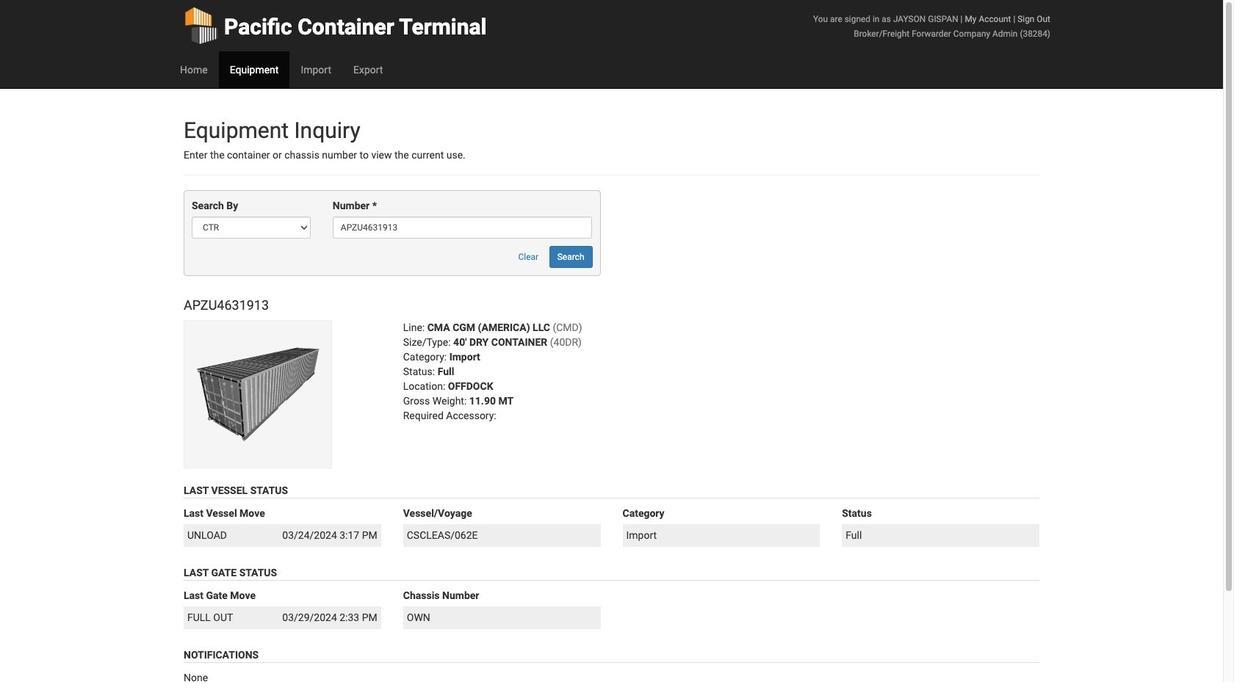 Task type: describe. For each thing, give the bounding box(es) containing it.
40dr image
[[184, 320, 332, 469]]



Task type: locate. For each thing, give the bounding box(es) containing it.
None text field
[[333, 217, 592, 239]]



Task type: vqa. For each thing, say whether or not it's contained in the screenshot.
info circle 'icon'
no



